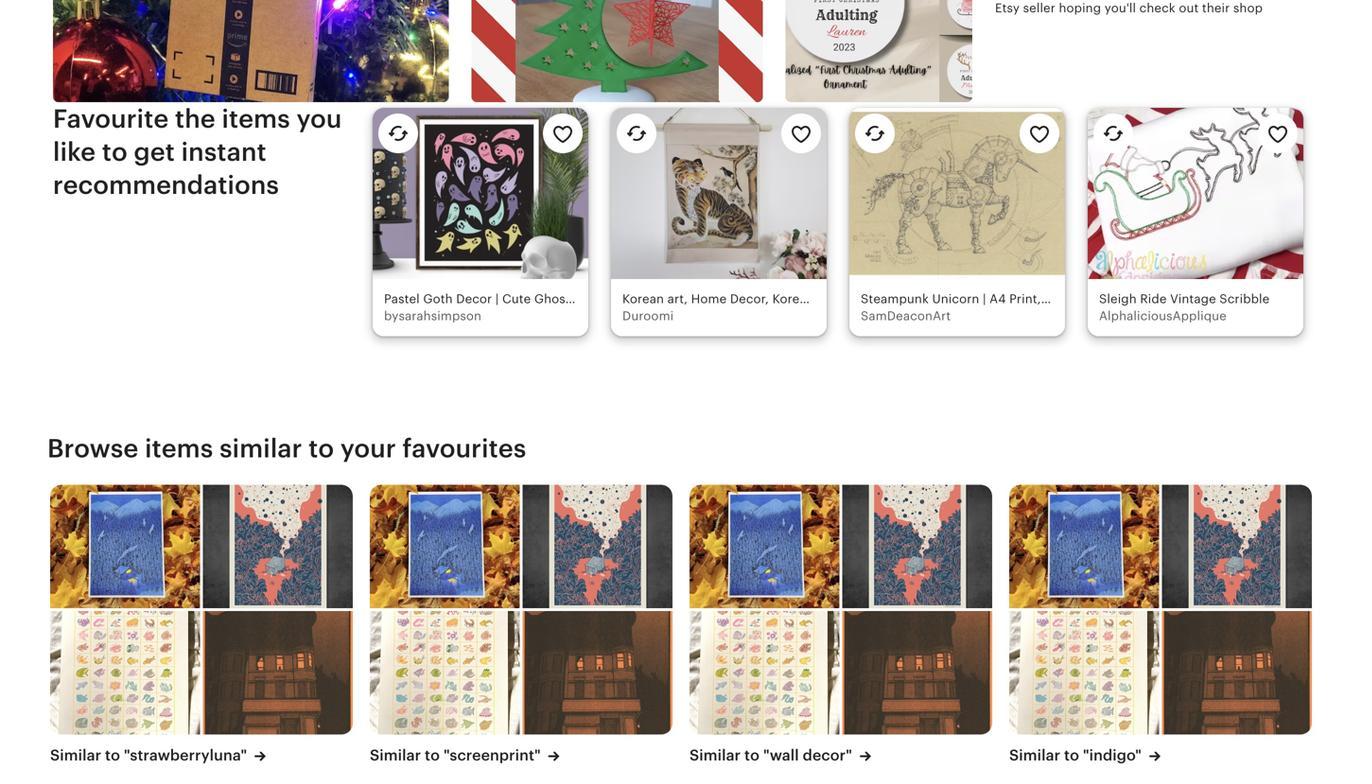 Task type: vqa. For each thing, say whether or not it's contained in the screenshot.
a
no



Task type: locate. For each thing, give the bounding box(es) containing it.
first christmas adulting, personalized ceramic ornament, holiday keepsake gift image
[[786, 0, 973, 102]]

| right sleigh
[[1137, 292, 1141, 306]]

1 print, from the left
[[1010, 292, 1042, 306]]

1 vertical spatial items
[[145, 434, 213, 463]]

design,
[[1096, 292, 1141, 306]]

"screenprint"
[[444, 747, 541, 764]]

1 horizontal spatial tiger
[[1106, 292, 1134, 306]]

3 halloween from the left
[[1050, 292, 1112, 306]]

a4
[[990, 292, 1006, 306]]

steampunk
[[861, 292, 929, 306], [1230, 292, 1298, 306]]

unicorn
[[933, 292, 980, 306], [1045, 292, 1092, 306], [1144, 292, 1191, 306]]

print,
[[1010, 292, 1042, 306], [1195, 292, 1226, 306]]

0 horizontal spatial print,
[[1010, 292, 1042, 306]]

gloaming - risograph print image for "indigo"
[[1010, 485, 1160, 608]]

gloaming - risograph print image for "strawberryluna"
[[50, 485, 200, 608]]

gloaming - risograph print image
[[50, 485, 200, 608], [370, 485, 520, 608], [690, 485, 840, 608], [1010, 485, 1160, 608]]

4 gloaming - risograph print image from the left
[[1010, 485, 1160, 608]]

decor right home at the right
[[731, 292, 767, 306]]

fish grid - large riso print image for "wall
[[690, 611, 840, 735]]

ghost left gift
[[978, 292, 1014, 306]]

korean art, home decor, korean traditional, fabric art, art print, cotton, tiger art, tiger printing, wall decor, korean style, korea tiger image
[[611, 108, 827, 279]]

similar for similar to "strawberryluna"
[[50, 747, 101, 764]]

4 | from the left
[[777, 292, 781, 306]]

8 | from the left
[[1137, 292, 1141, 306]]

similar to "screenprint"
[[370, 747, 541, 764]]

1 horizontal spatial decor,
[[1301, 292, 1340, 306]]

0 horizontal spatial decor,
[[730, 292, 769, 306]]

orange and black riso print cat in window image for similar to "screenprint"
[[523, 611, 673, 735]]

wall
[[823, 292, 848, 306]]

ghost left print at the left top of page
[[535, 292, 570, 306]]

4 fish grid - large riso print image from the left
[[1010, 611, 1160, 735]]

unicorn right gift
[[1045, 292, 1092, 306]]

1 horizontal spatial items
[[222, 104, 290, 133]]

ste
[[1343, 292, 1363, 306]]

"indigo"
[[1083, 747, 1142, 764]]

1 gloaming - risograph print image from the left
[[50, 485, 200, 608]]

1 horizontal spatial steampunk
[[1230, 292, 1298, 306]]

1 art, from the left
[[668, 292, 688, 306]]

korean left wall
[[773, 292, 814, 306]]

decor, right home at the right
[[730, 292, 769, 306]]

sleigh ride vintage scribble alphaliciousapplique
[[1100, 292, 1270, 323]]

2 horizontal spatial art,
[[1082, 292, 1102, 306]]

4 orange and black riso print cat in window image from the left
[[1163, 611, 1313, 735]]

halloween up samdeaconart
[[912, 292, 975, 306]]

1 fish grid - large riso print image from the left
[[50, 611, 200, 735]]

art,
[[668, 292, 688, 306], [925, 292, 945, 306], [1082, 292, 1102, 306]]

similar for similar to "indigo"
[[1010, 747, 1061, 764]]

0 horizontal spatial steampunk
[[861, 292, 929, 306]]

to
[[102, 137, 128, 167], [309, 434, 334, 463], [105, 747, 120, 764], [425, 747, 440, 764], [745, 747, 760, 764], [1065, 747, 1080, 764]]

items
[[222, 104, 290, 133], [145, 434, 213, 463]]

3 fish grid - large riso print image from the left
[[690, 611, 840, 735]]

decor
[[456, 292, 492, 306], [731, 292, 767, 306]]

2 | from the left
[[627, 292, 630, 306]]

art, left home at the right
[[668, 292, 688, 306]]

art, left art
[[925, 292, 945, 306]]

fish grid - large riso print image up similar to "indigo"
[[1010, 611, 1160, 735]]

0 horizontal spatial halloween
[[665, 292, 728, 306]]

alphaliciousapplique
[[1100, 309, 1227, 323]]

3 similar from the left
[[690, 747, 741, 764]]

orange and black riso print cat in window image
[[203, 611, 353, 735], [523, 611, 673, 735], [843, 611, 993, 735], [1163, 611, 1313, 735]]

"wall
[[764, 747, 799, 764]]

recommendations
[[53, 170, 279, 200]]

tiger left "ride"
[[1106, 292, 1134, 306]]

halloween up 'duroomi'
[[665, 292, 728, 306]]

similar to "strawberryluna"
[[50, 747, 247, 764]]

your
[[341, 434, 396, 463]]

items up instant
[[222, 104, 290, 133]]

0 horizontal spatial korean
[[623, 292, 664, 306]]

pastel
[[384, 292, 420, 306]]

korean left style,
[[1260, 292, 1302, 306]]

2 cute from the left
[[633, 292, 662, 306]]

1 horizontal spatial unicorn
[[1045, 292, 1092, 306]]

3 the cabin image from the left
[[843, 485, 993, 608]]

|
[[496, 292, 499, 306], [627, 292, 630, 306], [771, 292, 774, 306], [777, 292, 781, 306], [873, 292, 877, 306], [983, 292, 987, 306], [1043, 292, 1047, 306], [1137, 292, 1141, 306]]

to left your
[[309, 434, 334, 463]]

2 similar from the left
[[370, 747, 421, 764]]

tiger right gift
[[1050, 292, 1079, 306]]

2 art from the left
[[852, 292, 870, 306]]

wall
[[1192, 292, 1215, 306]]

kore
[[1341, 292, 1363, 306]]

2 tiger from the left
[[1106, 292, 1134, 306]]

items left similar
[[145, 434, 213, 463]]

halloween right gift
[[1050, 292, 1112, 306]]

art, left "ride"
[[1082, 292, 1102, 306]]

1 horizontal spatial halloween
[[912, 292, 975, 306]]

fish grid - large riso print image up similar to "screenprint"
[[370, 611, 520, 735]]

korean up 'duroomi'
[[623, 292, 664, 306]]

4 similar from the left
[[1010, 747, 1061, 764]]

steampunk left style,
[[1230, 292, 1298, 306]]

to for similar to "indigo"
[[1065, 747, 1080, 764]]

fish grid - large riso print image up similar to "strawberryluna"
[[50, 611, 200, 735]]

1 horizontal spatial cute
[[633, 292, 662, 306]]

| left fabric
[[873, 292, 877, 306]]

2 ghost from the left
[[784, 292, 820, 306]]

art
[[574, 292, 592, 306], [852, 292, 870, 306], [1116, 292, 1134, 306], [1183, 292, 1201, 306]]

traditional,
[[818, 292, 883, 306]]

cotton,
[[1004, 292, 1047, 306]]

2 gloaming - risograph print image from the left
[[370, 485, 520, 608]]

1 cute from the left
[[502, 292, 531, 306]]

| left a4
[[983, 292, 987, 306]]

art
[[948, 292, 965, 306]]

0 horizontal spatial cute
[[502, 292, 531, 306]]

2 horizontal spatial korean
[[1260, 292, 1302, 306]]

decor, inside the korean art, home decor, korean traditional, fabric art, art print, cotton, tiger art, tiger printing, wall decor, korean style, kore duroomi
[[730, 292, 769, 306]]

unicorn up alphaliciousapplique
[[1144, 292, 1191, 306]]

1 ghost from the left
[[535, 292, 570, 306]]

3 orange and black riso print cat in window image from the left
[[843, 611, 993, 735]]

similar
[[50, 747, 101, 764], [370, 747, 421, 764], [690, 747, 741, 764], [1010, 747, 1061, 764]]

print,
[[968, 292, 1000, 306]]

cute
[[502, 292, 531, 306], [633, 292, 662, 306], [880, 292, 909, 306]]

0 horizontal spatial art,
[[668, 292, 688, 306]]

to for similar to "screenprint"
[[425, 747, 440, 764]]

2 the cabin image from the left
[[523, 485, 673, 608]]

to left "indigo"
[[1065, 747, 1080, 764]]

to for similar to "wall decor"
[[745, 747, 760, 764]]

decor,
[[730, 292, 769, 306], [1301, 292, 1340, 306]]

ride
[[1141, 292, 1167, 306]]

pastel goth decor | cute ghost art print | cute halloween decor | | ghost wall art | cute halloween ghost gift | halloween art | ghost art bysarahsimpson
[[384, 292, 1201, 323]]

2 horizontal spatial cute
[[880, 292, 909, 306]]

ghost
[[535, 292, 570, 306], [784, 292, 820, 306], [978, 292, 1014, 306], [1144, 292, 1180, 306]]

art left print at the left top of page
[[574, 292, 592, 306]]

| right the goth
[[496, 292, 499, 306]]

ghost left wall
[[784, 292, 820, 306]]

7 | from the left
[[1043, 292, 1047, 306]]

1 the cabin image from the left
[[203, 485, 353, 608]]

cute right the goth
[[502, 292, 531, 306]]

print
[[595, 292, 623, 306]]

4 ghost from the left
[[1144, 292, 1180, 306]]

6 | from the left
[[983, 292, 987, 306]]

2 orange and black riso print cat in window image from the left
[[523, 611, 673, 735]]

favourite
[[53, 104, 169, 133]]

to left "screenprint"
[[425, 747, 440, 764]]

0 horizontal spatial items
[[145, 434, 213, 463]]

2 unicorn from the left
[[1045, 292, 1092, 306]]

to left "strawberryluna"
[[105, 747, 120, 764]]

3 cute from the left
[[880, 292, 909, 306]]

0 horizontal spatial decor
[[456, 292, 492, 306]]

decor, left kore
[[1301, 292, 1340, 306]]

2 horizontal spatial unicorn
[[1144, 292, 1191, 306]]

fish grid - large riso print image
[[50, 611, 200, 735], [370, 611, 520, 735], [690, 611, 840, 735], [1010, 611, 1160, 735]]

0 horizontal spatial tiger
[[1050, 292, 1079, 306]]

printing,
[[1137, 292, 1188, 306]]

like
[[53, 137, 96, 167]]

5 | from the left
[[873, 292, 877, 306]]

similar to "indigo" link
[[1010, 746, 1171, 766]]

2 fish grid - large riso print image from the left
[[370, 611, 520, 735]]

vintage
[[1171, 292, 1217, 306]]

art left "ride"
[[1116, 292, 1134, 306]]

ghost up alphaliciousapplique
[[1144, 292, 1180, 306]]

1 similar from the left
[[50, 747, 101, 764]]

to left the "wall
[[745, 747, 760, 764]]

0 horizontal spatial unicorn
[[933, 292, 980, 306]]

art up alphaliciousapplique
[[1183, 292, 1201, 306]]

| right print at the left top of page
[[627, 292, 630, 306]]

"strawberryluna"
[[124, 747, 247, 764]]

1 horizontal spatial art,
[[925, 292, 945, 306]]

| right home at the right
[[771, 292, 774, 306]]

fish grid - large riso print image for "strawberryluna"
[[50, 611, 200, 735]]

2 horizontal spatial halloween
[[1050, 292, 1112, 306]]

cute up 'duroomi'
[[633, 292, 662, 306]]

fish grid - large riso print image up similar to "wall decor"
[[690, 611, 840, 735]]

korean
[[623, 292, 664, 306], [773, 292, 814, 306], [1260, 292, 1302, 306]]

halloween
[[665, 292, 728, 306], [912, 292, 975, 306], [1050, 292, 1112, 306]]

| left wall
[[777, 292, 781, 306]]

1 horizontal spatial print,
[[1195, 292, 1226, 306]]

1 horizontal spatial korean
[[773, 292, 814, 306]]

decor right the goth
[[456, 292, 492, 306]]

art right wall
[[852, 292, 870, 306]]

1 decor, from the left
[[730, 292, 769, 306]]

4 the cabin image from the left
[[1163, 485, 1313, 608]]

similar for similar to "screenprint"
[[370, 747, 421, 764]]

3 korean from the left
[[1260, 292, 1302, 306]]

similar
[[220, 434, 302, 463]]

3 gloaming - risograph print image from the left
[[690, 485, 840, 608]]

2 art, from the left
[[925, 292, 945, 306]]

steampunk up samdeaconart
[[861, 292, 929, 306]]

tiger
[[1050, 292, 1079, 306], [1106, 292, 1134, 306]]

to down the favourite on the top
[[102, 137, 128, 167]]

1 orange and black riso print cat in window image from the left
[[203, 611, 353, 735]]

1 unicorn from the left
[[933, 292, 980, 306]]

pastel goth decor | cute ghost art print | cute halloween decor | | ghost wall art | cute halloween ghost gift | halloween art | ghost art image
[[373, 108, 589, 279]]

1 horizontal spatial decor
[[731, 292, 767, 306]]

1 art from the left
[[574, 292, 592, 306]]

2 decor, from the left
[[1301, 292, 1340, 306]]

cute up samdeaconart
[[880, 292, 909, 306]]

| right gift
[[1043, 292, 1047, 306]]

0 vertical spatial items
[[222, 104, 290, 133]]

the cabin image
[[203, 485, 353, 608], [523, 485, 673, 608], [843, 485, 993, 608], [1163, 485, 1313, 608]]

unicorn left a4
[[933, 292, 980, 306]]



Task type: describe. For each thing, give the bounding box(es) containing it.
3 art, from the left
[[1082, 292, 1102, 306]]

scribble
[[1220, 292, 1270, 306]]

duroomi
[[623, 309, 674, 323]]

browse
[[47, 434, 139, 463]]

korean art, home decor, korean traditional, fabric art, art print, cotton, tiger art, tiger printing, wall decor, korean style, kore duroomi
[[623, 292, 1363, 323]]

favourites
[[403, 434, 527, 463]]

similar to "strawberryluna" link
[[50, 746, 276, 766]]

similar to "indigo"
[[1010, 747, 1142, 764]]

3 unicorn from the left
[[1144, 292, 1191, 306]]

decor"
[[803, 747, 853, 764]]

similar to "wall decor"
[[690, 747, 853, 764]]

items inside the favourite the items you like to get instant recommendations
[[222, 104, 290, 133]]

orange and black riso print cat in window image for similar to "wall decor"
[[843, 611, 993, 735]]

1 tiger from the left
[[1050, 292, 1079, 306]]

1 steampunk from the left
[[861, 292, 929, 306]]

personalized shipping box ornament, shopping lover gift ornament, mini box ornament image
[[53, 0, 449, 102]]

orange and black riso print cat in window image for similar to "indigo"
[[1163, 611, 1313, 735]]

the cabin image for similar to "indigo"
[[1163, 485, 1313, 608]]

favourite the items you like to get instant recommendations
[[53, 104, 342, 200]]

similar to "screenprint" link
[[370, 746, 569, 766]]

fabric
[[886, 292, 921, 306]]

steampunk unicorn | a4 print, unicorn design, unicorn print, steampunk decor, ste samdeaconart
[[861, 292, 1363, 323]]

steampunk unicorn | a4 print, unicorn design, unicorn print, steampunk decor, steampunk art print, fantasy art, horse design art image
[[850, 108, 1066, 279]]

to for similar to "strawberryluna"
[[105, 747, 120, 764]]

the cabin image for similar to "strawberryluna"
[[203, 485, 353, 608]]

2 korean from the left
[[773, 292, 814, 306]]

2 steampunk from the left
[[1230, 292, 1298, 306]]

| inside steampunk unicorn | a4 print, unicorn design, unicorn print, steampunk decor, ste samdeaconart
[[983, 292, 987, 306]]

home
[[691, 292, 727, 306]]

the cabin image for similar to "screenprint"
[[523, 485, 673, 608]]

sleigh
[[1100, 292, 1137, 306]]

gloaming - risograph print image for "wall
[[690, 485, 840, 608]]

bysarahsimpson
[[384, 309, 482, 323]]

gift
[[1017, 292, 1040, 306]]

you
[[297, 104, 342, 133]]

instant
[[181, 137, 267, 167]]

get
[[134, 137, 175, 167]]

similar for similar to "wall decor"
[[690, 747, 741, 764]]

orange and black riso print cat in window image for similar to "strawberryluna"
[[203, 611, 353, 735]]

decor, inside steampunk unicorn | a4 print, unicorn design, unicorn print, steampunk decor, ste samdeaconart
[[1301, 292, 1340, 306]]

the
[[175, 104, 216, 133]]

2 decor from the left
[[731, 292, 767, 306]]

2 halloween from the left
[[912, 292, 975, 306]]

3 ghost from the left
[[978, 292, 1014, 306]]

fish grid - large riso print image for "screenprint"
[[370, 611, 520, 735]]

samdeaconart
[[861, 309, 951, 323]]

fish grid - large riso print image for "indigo"
[[1010, 611, 1160, 735]]

goth
[[423, 292, 453, 306]]

decor,
[[1219, 292, 1257, 306]]

2 print, from the left
[[1195, 292, 1226, 306]]

to inside the favourite the items you like to get instant recommendations
[[102, 137, 128, 167]]

mini christmas tree decoration for your desk image
[[472, 0, 763, 102]]

1 halloween from the left
[[665, 292, 728, 306]]

1 korean from the left
[[623, 292, 664, 306]]

browse items similar to your favourites
[[47, 434, 527, 463]]

1 | from the left
[[496, 292, 499, 306]]

gloaming - risograph print image for "screenprint"
[[370, 485, 520, 608]]

the cabin image for similar to "wall decor"
[[843, 485, 993, 608]]

style,
[[1305, 292, 1337, 306]]

1 decor from the left
[[456, 292, 492, 306]]

similar to "wall decor" link
[[690, 746, 881, 766]]

4 art from the left
[[1183, 292, 1201, 306]]

sleigh ride vintage scribble image
[[1088, 108, 1304, 279]]

3 | from the left
[[771, 292, 774, 306]]

3 art from the left
[[1116, 292, 1134, 306]]



